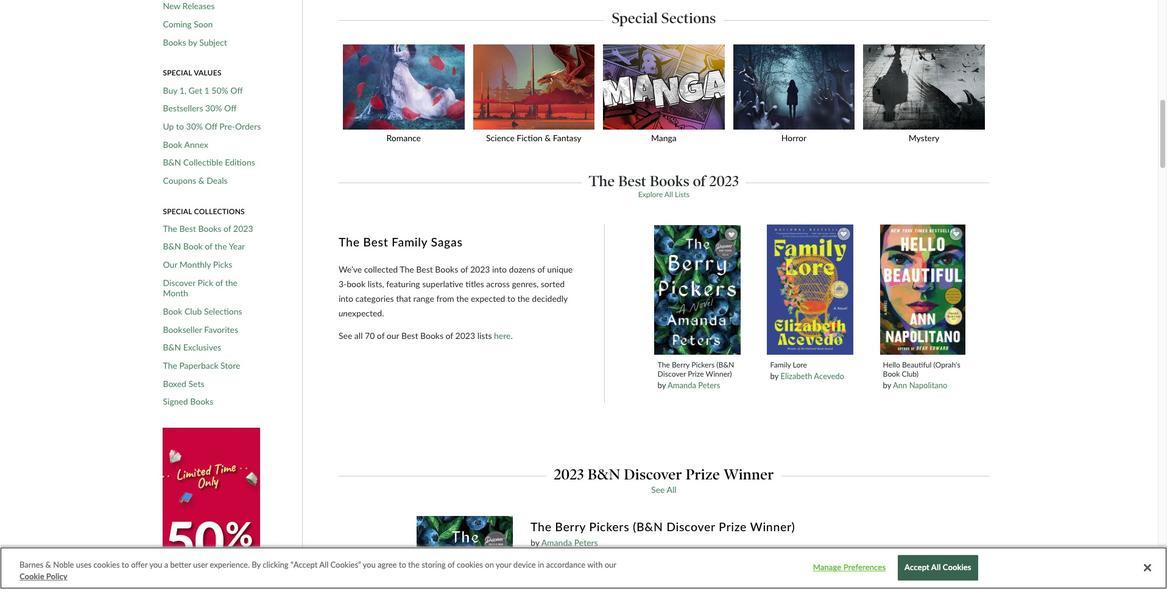 Task type: describe. For each thing, give the bounding box(es) containing it.
discover pick of the month
[[163, 278, 237, 299]]

2023 b&n discover prize winner see all
[[554, 466, 774, 495]]

the berry pickers (b&n discover prize winner) link for the top amanda peters link
[[658, 360, 737, 379]]

values
[[194, 68, 222, 78]]

30% inside "bestsellers 30% off" link
[[205, 103, 222, 113]]

manga
[[651, 133, 677, 143]]

cookies
[[943, 563, 971, 573]]

science fiction world with dragon image
[[469, 44, 599, 130]]

advertisement element
[[163, 428, 260, 590]]

romantic couple with rose petals image
[[339, 44, 469, 130]]

best for the best family sagas
[[363, 235, 388, 249]]

dozens
[[509, 264, 535, 275]]

get
[[189, 85, 202, 95]]

to right agree on the left of the page
[[399, 560, 406, 570]]

uses
[[76, 560, 91, 570]]

best for the best books of 2023 explore all lists
[[618, 172, 646, 190]]

1 vertical spatial the berry pickers (b&n discover prize winner) image
[[416, 517, 513, 590]]

here
[[494, 331, 511, 341]]

books by subject
[[163, 37, 227, 47]]

2 you from the left
[[363, 560, 376, 570]]

0 vertical spatial peters
[[698, 381, 720, 391]]

collected
[[364, 264, 398, 275]]

buy 1, get 1 50% off link
[[163, 85, 243, 96]]

expected
[[471, 294, 505, 304]]

new
[[163, 1, 180, 11]]

all inside 2023 b&n discover prize winner see all
[[667, 485, 677, 495]]

book down the up
[[163, 139, 182, 150]]

book
[[347, 279, 366, 289]]

privacy alert dialog
[[0, 548, 1167, 590]]

books by subject link
[[163, 37, 227, 48]]

bestsellers
[[163, 103, 203, 113]]

here link
[[494, 331, 511, 341]]

superlative
[[422, 279, 463, 289]]

2023 inside 'we've collected the best books of 2023 into dozens of unique 3-book lists, featuring superlative titles across genres, sorted into categories that range from the expected to the decidedly un expected.'
[[470, 264, 490, 275]]

up to 30% off pre-orders
[[163, 121, 261, 132]]

we've collected the best books of 2023 into dozens of unique 3-book lists, featuring superlative titles across genres, sorted into categories that range from the expected to the decidedly un expected.
[[339, 264, 573, 319]]

ann
[[893, 381, 907, 391]]

signed
[[163, 397, 188, 407]]

b&n book of the year
[[163, 241, 245, 252]]

discover pick of the month link
[[163, 278, 264, 299]]

featuring
[[386, 279, 420, 289]]

the paperback store
[[163, 361, 240, 371]]

that
[[396, 294, 411, 304]]

b&n for b&n exclusives
[[163, 342, 181, 353]]

by inside hello beautiful (oprah's book club) by ann napolitano
[[883, 381, 891, 391]]

barnes inside barnes & noble uses cookies to offer you a better user experience. by clicking "accept all cookies" you agree to the storing of cookies on your device in accordance with our cookie policy
[[19, 560, 43, 570]]

2023 inside the best books of 2023 explore all lists
[[709, 172, 739, 190]]

your
[[496, 560, 511, 570]]

subject
[[199, 37, 227, 47]]

lore
[[793, 360, 807, 370]]

of inside discover pick of the month
[[215, 278, 223, 288]]

mystery
[[909, 133, 939, 143]]

un
[[339, 308, 348, 319]]

0 horizontal spatial amanda
[[541, 538, 572, 548]]

0 vertical spatial the berry pickers (b&n discover prize winner) by amanda peters
[[658, 360, 734, 391]]

selections
[[204, 306, 242, 317]]

preferences
[[844, 563, 886, 573]]

& left deals
[[198, 175, 204, 186]]

0 vertical spatial winner)
[[706, 370, 732, 379]]

coming soon link
[[163, 19, 213, 30]]

ann napolitano link
[[893, 381, 947, 391]]

accept
[[905, 563, 929, 573]]

up
[[163, 121, 174, 132]]

2 cookies from the left
[[457, 560, 483, 570]]

0 vertical spatial amanda
[[668, 381, 696, 391]]

0 horizontal spatial into
[[339, 294, 353, 304]]

the 2023 barnes & noble discover prize winner is
[[531, 559, 721, 570]]

all inside barnes & noble uses cookies to offer you a better user experience. by clicking "accept all cookies" you agree to the storing of cookies on your device in accordance with our cookie policy
[[319, 560, 328, 570]]

by
[[252, 560, 261, 570]]

a
[[164, 560, 168, 570]]

up to 30% off pre-orders link
[[163, 121, 261, 132]]

special values
[[163, 68, 222, 78]]

the inside discover pick of the month
[[225, 278, 237, 288]]

discover inside 2023 b&n discover prize winner see all
[[624, 466, 682, 483]]

(oprah's
[[934, 360, 960, 370]]

prize inside 2023 b&n discover prize winner see all
[[686, 466, 720, 483]]

all inside the best books of 2023 explore all lists
[[664, 190, 673, 199]]

clicking
[[263, 560, 288, 570]]

the best books of 2023 explore all lists
[[589, 172, 739, 199]]

decidedly
[[532, 294, 568, 304]]

& inside barnes & noble uses cookies to offer you a better user experience. by clicking "accept all cookies" you agree to the storing of cookies on your device in accordance with our cookie policy
[[45, 560, 51, 570]]

sorted
[[541, 279, 565, 289]]

sections
[[661, 9, 716, 27]]

book inside hello beautiful (oprah's book club) by ann napolitano
[[883, 370, 900, 379]]

the best books of 2023
[[163, 223, 253, 234]]

sets
[[189, 379, 204, 389]]

b&n collectible editions link
[[163, 157, 255, 168]]

to left the 'offer'
[[122, 560, 129, 570]]

b&n exclusives
[[163, 342, 221, 353]]

1 horizontal spatial barnes
[[569, 559, 595, 570]]

0 vertical spatial our
[[387, 331, 399, 341]]

explore all lists link
[[638, 190, 690, 199]]

2023 inside "link"
[[233, 223, 253, 234]]

book down month
[[163, 306, 182, 317]]

coupons & deals
[[163, 175, 228, 186]]

of inside b&n book of the year link
[[205, 241, 212, 252]]

expected.
[[348, 308, 384, 319]]

science
[[486, 133, 515, 143]]

our inside barnes & noble uses cookies to offer you a better user experience. by clicking "accept all cookies" you agree to the storing of cookies on your device in accordance with our cookie policy
[[605, 560, 616, 570]]

book up monthly
[[183, 241, 203, 252]]

books down range on the left
[[420, 331, 443, 341]]

best for the best books of 2023
[[179, 223, 196, 234]]

monthly
[[180, 260, 211, 270]]

collectible
[[183, 157, 223, 168]]

store
[[221, 361, 240, 371]]

in
[[538, 560, 544, 570]]

hello beautiful (oprah's book club) link
[[883, 360, 962, 379]]

elizabeth
[[781, 371, 812, 381]]

of inside the best books of 2023 "link"
[[224, 223, 231, 234]]

.
[[511, 331, 513, 341]]

noble inside barnes & noble uses cookies to offer you a better user experience. by clicking "accept all cookies" you agree to the storing of cookies on your device in accordance with our cookie policy
[[53, 560, 74, 570]]

special collections
[[163, 207, 245, 216]]

b&n exclusives link
[[163, 342, 221, 353]]

device
[[513, 560, 536, 570]]

the best family sagas
[[339, 235, 463, 249]]

the left year
[[215, 241, 227, 252]]

winner
[[724, 466, 774, 483]]

0 horizontal spatial amanda peters link
[[541, 538, 598, 548]]

0 horizontal spatial berry
[[555, 520, 586, 534]]

1 horizontal spatial into
[[492, 264, 507, 275]]

coming soon
[[163, 19, 213, 29]]



Task type: locate. For each thing, give the bounding box(es) containing it.
50%
[[212, 85, 228, 95]]

the down the picks
[[225, 278, 237, 288]]

club
[[185, 306, 202, 317]]

with
[[587, 560, 603, 570]]

pre-
[[219, 121, 235, 132]]

hello
[[883, 360, 900, 370]]

off inside up to 30% off pre-orders link
[[205, 121, 217, 132]]

bookseller
[[163, 324, 202, 335]]

book down "hello"
[[883, 370, 900, 379]]

see all 70 of our best books of 2023 lists here .
[[339, 331, 513, 341]]

books down sets
[[190, 397, 213, 407]]

0 horizontal spatial our
[[387, 331, 399, 341]]

2 vertical spatial amanda
[[795, 559, 825, 570]]

bestsellers 30% off
[[163, 103, 237, 113]]

the left the storing
[[408, 560, 420, 570]]

signed books link
[[163, 397, 213, 407]]

1 horizontal spatial the berry pickers (b&n discover prize winner) image
[[653, 225, 741, 356]]

our
[[387, 331, 399, 341], [605, 560, 616, 570]]

0 vertical spatial amanda peters link
[[668, 381, 720, 391]]

offer
[[131, 560, 148, 570]]

0 horizontal spatial peters
[[574, 538, 598, 548]]

coming
[[163, 19, 192, 29]]

0 vertical spatial 30%
[[205, 103, 222, 113]]

& up cookie policy link
[[45, 560, 51, 570]]

best inside "link"
[[179, 223, 196, 234]]

a shadow of a girl in a dark forest with hands image
[[729, 44, 859, 130]]

off up pre- on the left of the page
[[224, 103, 237, 113]]

berry
[[672, 360, 690, 370], [555, 520, 586, 534]]

the inside 'we've collected the best books of 2023 into dozens of unique 3-book lists, featuring superlative titles across genres, sorted into categories that range from the expected to the decidedly un expected.'
[[400, 264, 414, 275]]

storing
[[422, 560, 446, 570]]

barnes up cookie
[[19, 560, 43, 570]]

deals
[[207, 175, 228, 186]]

our monthly picks link
[[163, 260, 232, 270]]

b&n for b&n book of the year
[[163, 241, 181, 252]]

1 vertical spatial pickers
[[589, 520, 629, 534]]

1 vertical spatial special
[[163, 68, 192, 78]]

30% up up to 30% off pre-orders
[[205, 103, 222, 113]]

book club selections
[[163, 306, 242, 317]]

1 vertical spatial the berry pickers (b&n discover prize winner) by amanda peters
[[531, 520, 795, 548]]

1 vertical spatial amanda peters link
[[541, 538, 598, 548]]

1 horizontal spatial noble
[[605, 559, 628, 570]]

you left 'a'
[[149, 560, 162, 570]]

fiction
[[517, 133, 543, 143]]

month
[[163, 288, 188, 299]]

best down special collections
[[179, 223, 196, 234]]

0 horizontal spatial noble
[[53, 560, 74, 570]]

year
[[229, 241, 245, 252]]

1 vertical spatial into
[[339, 294, 353, 304]]

by amanda peters!
[[782, 559, 854, 570]]

policy
[[46, 572, 67, 582]]

special for special sections
[[612, 9, 658, 27]]

best inside the best books of 2023 explore all lists
[[618, 172, 646, 190]]

the best books of 2023 link
[[163, 223, 253, 234]]

coupons & deals link
[[163, 175, 228, 186]]

1 vertical spatial winner)
[[750, 520, 795, 534]]

noble up policy
[[53, 560, 74, 570]]

see inside 2023 b&n discover prize winner see all
[[651, 485, 665, 495]]

2 vertical spatial off
[[205, 121, 217, 132]]

b&n inside 2023 b&n discover prize winner see all
[[588, 466, 620, 483]]

0 horizontal spatial winner)
[[706, 370, 732, 379]]

family lore image
[[766, 224, 854, 356]]

manage preferences button
[[811, 557, 887, 581]]

books down coming
[[163, 37, 186, 47]]

winner)
[[706, 370, 732, 379], [750, 520, 795, 534]]

the down genres,
[[517, 294, 530, 304]]

releases
[[182, 1, 215, 11]]

& right accordance
[[597, 559, 603, 570]]

to inside 'we've collected the best books of 2023 into dozens of unique 3-book lists, featuring superlative titles across genres, sorted into categories that range from the expected to the decidedly un expected.'
[[507, 294, 515, 304]]

best up collected
[[363, 235, 388, 249]]

30% up annex
[[186, 121, 203, 132]]

1 horizontal spatial family
[[770, 360, 791, 370]]

mystery link
[[859, 44, 989, 151]]

1 horizontal spatial you
[[363, 560, 376, 570]]

across
[[486, 279, 510, 289]]

romance link
[[339, 44, 469, 151]]

paperback
[[179, 361, 218, 371]]

books down special collections
[[198, 223, 221, 234]]

1 horizontal spatial (b&n
[[717, 360, 734, 370]]

the inside barnes & noble uses cookies to offer you a better user experience. by clicking "accept all cookies" you agree to the storing of cookies on your device in accordance with our cookie policy
[[408, 560, 420, 570]]

all inside button
[[931, 563, 941, 573]]

on
[[485, 560, 494, 570]]

the paperback store link
[[163, 361, 240, 371]]

manage
[[813, 563, 841, 573]]

b&n inside 'link'
[[163, 342, 181, 353]]

& right fiction
[[545, 133, 551, 143]]

you left agree on the left of the page
[[363, 560, 376, 570]]

1 vertical spatial peters
[[574, 538, 598, 548]]

range
[[413, 294, 434, 304]]

our right 70
[[387, 331, 399, 341]]

2 vertical spatial special
[[163, 207, 192, 216]]

to down across
[[507, 294, 515, 304]]

books inside signed books link
[[190, 397, 213, 407]]

0 vertical spatial the berry pickers (b&n discover prize winner) image
[[653, 225, 741, 356]]

special
[[612, 9, 658, 27], [163, 68, 192, 78], [163, 207, 192, 216]]

0 vertical spatial (b&n
[[717, 360, 734, 370]]

the inside the paperback store link
[[163, 361, 177, 371]]

family inside the family lore by elizabeth acevedo
[[770, 360, 791, 370]]

best up superlative
[[416, 264, 433, 275]]

the berry pickers (b&n discover prize winner) image
[[653, 225, 741, 356], [416, 517, 513, 590]]

favorites
[[204, 324, 238, 335]]

to right the up
[[176, 121, 184, 132]]

picks
[[213, 260, 232, 270]]

the
[[589, 172, 615, 190], [163, 223, 177, 234], [339, 235, 360, 249], [400, 264, 414, 275], [658, 360, 670, 370], [163, 361, 177, 371], [531, 520, 552, 534], [531, 559, 545, 570]]

the inside the best books of 2023 "link"
[[163, 223, 177, 234]]

0 vertical spatial see
[[339, 331, 352, 341]]

unique
[[547, 264, 573, 275]]

categories
[[355, 294, 394, 304]]

0 vertical spatial into
[[492, 264, 507, 275]]

0 vertical spatial special
[[612, 9, 658, 27]]

1 vertical spatial berry
[[555, 520, 586, 534]]

b&n for b&n collectible editions
[[163, 157, 181, 168]]

1 horizontal spatial pickers
[[691, 360, 715, 370]]

0 horizontal spatial the berry pickers (b&n discover prize winner) image
[[416, 517, 513, 590]]

of inside barnes & noble uses cookies to offer you a better user experience. by clicking "accept all cookies" you agree to the storing of cookies on your device in accordance with our cookie policy
[[448, 560, 455, 570]]

best
[[618, 172, 646, 190], [179, 223, 196, 234], [363, 235, 388, 249], [416, 264, 433, 275], [401, 331, 418, 341]]

books inside books by subject link
[[163, 37, 186, 47]]

amanda
[[668, 381, 696, 391], [541, 538, 572, 548], [795, 559, 825, 570]]

0 horizontal spatial (b&n
[[633, 520, 663, 534]]

0 horizontal spatial you
[[149, 560, 162, 570]]

1 horizontal spatial winner)
[[750, 520, 795, 534]]

special for special collections
[[163, 207, 192, 216]]

off inside "bestsellers 30% off" link
[[224, 103, 237, 113]]

cookies left on
[[457, 560, 483, 570]]

lists
[[675, 190, 690, 199]]

into up un
[[339, 294, 353, 304]]

books inside the best books of 2023 explore all lists
[[650, 172, 689, 190]]

special down "coupons"
[[163, 207, 192, 216]]

books up explore all lists link in the top of the page
[[650, 172, 689, 190]]

books inside the best books of 2023 "link"
[[198, 223, 221, 234]]

noble right with on the right
[[605, 559, 628, 570]]

collections
[[194, 207, 245, 216]]

books
[[163, 37, 186, 47], [650, 172, 689, 190], [198, 223, 221, 234], [435, 264, 458, 275], [420, 331, 443, 341], [190, 397, 213, 407]]

off left pre- on the left of the page
[[205, 121, 217, 132]]

book club selections link
[[163, 306, 242, 317]]

romance
[[386, 133, 421, 143]]

genres,
[[512, 279, 539, 289]]

1 horizontal spatial berry
[[672, 360, 690, 370]]

accept all cookies button
[[898, 556, 978, 581]]

the berry pickers (b&n discover prize winner) link for the left amanda peters link
[[531, 520, 911, 537]]

0 horizontal spatial family
[[392, 235, 428, 249]]

by inside the family lore by elizabeth acevedo
[[770, 371, 779, 381]]

books up superlative
[[435, 264, 458, 275]]

0 vertical spatial off
[[230, 85, 243, 95]]

family left lore
[[770, 360, 791, 370]]

1 vertical spatial family
[[770, 360, 791, 370]]

our
[[163, 260, 177, 270]]

sagas
[[431, 235, 463, 249]]

1 vertical spatial our
[[605, 560, 616, 570]]

1 you from the left
[[149, 560, 162, 570]]

best inside 'we've collected the best books of 2023 into dozens of unique 3-book lists, featuring superlative titles across genres, sorted into categories that range from the expected to the decidedly un expected.'
[[416, 264, 433, 275]]

special up 1, in the left of the page
[[163, 68, 192, 78]]

0 vertical spatial berry
[[672, 360, 690, 370]]

1 vertical spatial off
[[224, 103, 237, 113]]

agree
[[378, 560, 397, 570]]

2 horizontal spatial amanda
[[795, 559, 825, 570]]

buy
[[163, 85, 177, 95]]

lists,
[[368, 279, 384, 289]]

1 horizontal spatial amanda peters link
[[668, 381, 720, 391]]

science fiction & fantasy link
[[469, 44, 599, 151]]

books inside 'we've collected the best books of 2023 into dozens of unique 3-book lists, featuring superlative titles across genres, sorted into categories that range from the expected to the decidedly un expected.'
[[435, 264, 458, 275]]

elizabeth acevedo link
[[781, 371, 844, 381]]

boxed sets link
[[163, 379, 204, 389]]

0 horizontal spatial pickers
[[589, 520, 629, 534]]

1 cookies from the left
[[93, 560, 120, 570]]

of inside the best books of 2023 explore all lists
[[693, 172, 706, 190]]

1 horizontal spatial amanda
[[668, 381, 696, 391]]

2023 inside 2023 b&n discover prize winner see all
[[554, 466, 584, 483]]

0 vertical spatial pickers
[[691, 360, 715, 370]]

all
[[664, 190, 673, 199], [667, 485, 677, 495], [319, 560, 328, 570], [931, 563, 941, 573]]

special for special values
[[163, 68, 192, 78]]

1 vertical spatial see
[[651, 485, 665, 495]]

signed books
[[163, 397, 213, 407]]

1 vertical spatial (b&n
[[633, 520, 663, 534]]

you
[[149, 560, 162, 570], [363, 560, 376, 570]]

0 horizontal spatial barnes
[[19, 560, 43, 570]]

horror
[[781, 133, 807, 143]]

our right with on the right
[[605, 560, 616, 570]]

accordance
[[546, 560, 585, 570]]

1 horizontal spatial our
[[605, 560, 616, 570]]

1 horizontal spatial see
[[651, 485, 665, 495]]

new releases
[[163, 1, 215, 11]]

into
[[492, 264, 507, 275], [339, 294, 353, 304]]

0 vertical spatial family
[[392, 235, 428, 249]]

cookies right uses
[[93, 560, 120, 570]]

1 vertical spatial the berry pickers (b&n discover prize winner) link
[[531, 520, 911, 537]]

winner
[[685, 559, 711, 570]]

0 horizontal spatial see
[[339, 331, 352, 341]]

special sections
[[612, 9, 716, 27]]

exclusives
[[183, 342, 221, 353]]

30% inside up to 30% off pre-orders link
[[186, 121, 203, 132]]

bookseller favorites link
[[163, 324, 238, 335]]

(b&n
[[717, 360, 734, 370], [633, 520, 663, 534]]

coupons
[[163, 175, 196, 186]]

best down that
[[401, 331, 418, 341]]

new releases link
[[163, 1, 215, 12]]

beautiful
[[902, 360, 932, 370]]

family left sagas
[[392, 235, 428, 249]]

1 vertical spatial amanda
[[541, 538, 572, 548]]

1 horizontal spatial peters
[[698, 381, 720, 391]]

b&n collectible editions
[[163, 157, 255, 168]]

0 horizontal spatial 30%
[[186, 121, 203, 132]]

0 vertical spatial the berry pickers (b&n discover prize winner) link
[[658, 360, 737, 379]]

1 horizontal spatial 30%
[[205, 103, 222, 113]]

off inside the buy 1, get 1 50% off link
[[230, 85, 243, 95]]

the right the from
[[456, 294, 469, 304]]

the inside the best books of 2023 explore all lists
[[589, 172, 615, 190]]

into up across
[[492, 264, 507, 275]]

1 vertical spatial 30%
[[186, 121, 203, 132]]

book annex link
[[163, 139, 208, 150]]

hello beautiful (oprah's book club) image
[[879, 224, 966, 356]]

discover inside discover pick of the month
[[163, 278, 195, 288]]

book
[[163, 139, 182, 150], [183, 241, 203, 252], [163, 306, 182, 317], [883, 370, 900, 379]]

hello beautiful (oprah's book club) by ann napolitano
[[883, 360, 960, 391]]

off right 50%
[[230, 85, 243, 95]]

is
[[713, 559, 719, 570]]

barnes right in
[[569, 559, 595, 570]]

0 horizontal spatial cookies
[[93, 560, 120, 570]]

from
[[436, 294, 454, 304]]

special left sections
[[612, 9, 658, 27]]

1 horizontal spatial cookies
[[457, 560, 483, 570]]

best up explore
[[618, 172, 646, 190]]



Task type: vqa. For each thing, say whether or not it's contained in the screenshot.
Gift Cards link
no



